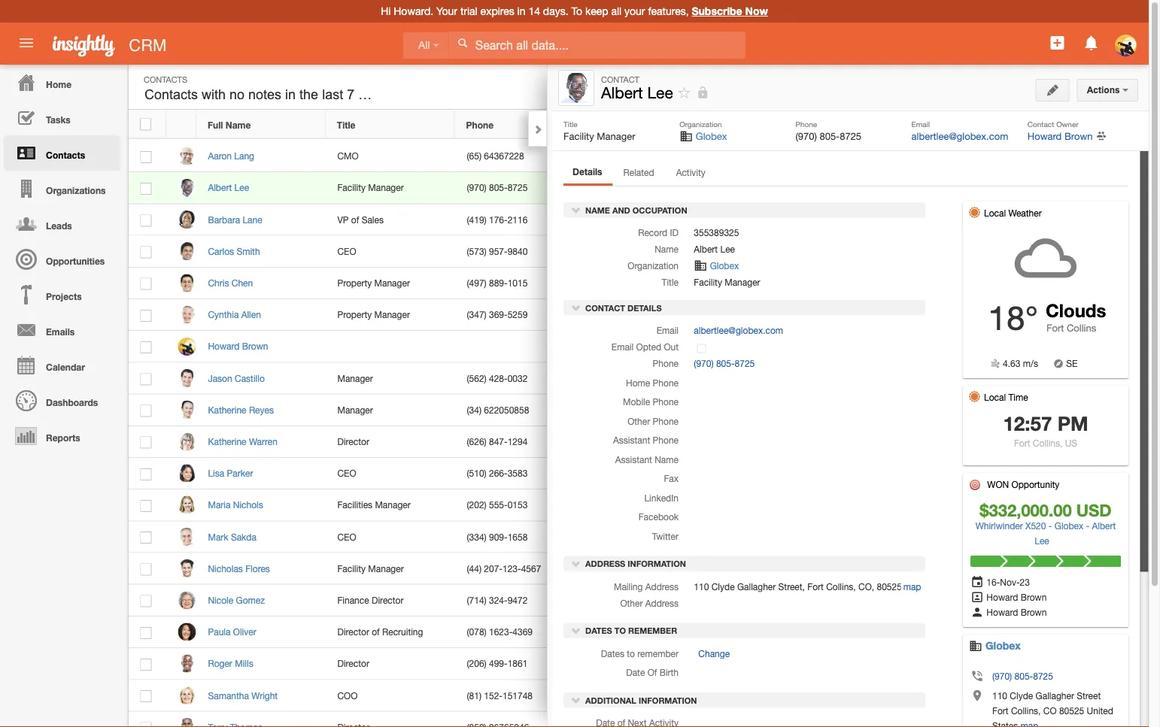 Task type: locate. For each thing, give the bounding box(es) containing it.
1 vertical spatial united
[[1087, 706, 1113, 716]]

blane@jakubowski.com cell
[[585, 204, 714, 236]]

lee down x520
[[1035, 536, 1049, 546]]

clyde right billing address image
[[1010, 691, 1033, 701]]

18 row from the top
[[129, 649, 919, 680]]

1 vertical spatial in
[[285, 87, 296, 102]]

11 row from the top
[[129, 426, 919, 458]]

howard brown inside row
[[208, 341, 268, 352]]

katherine down jason
[[208, 405, 246, 415]]

(497) 889-1015 cell
[[455, 268, 585, 299]]

follow image for nicholas.flores@clampett.com
[[855, 562, 869, 577]]

chevron down image right 4567 on the left bottom of page
[[571, 559, 582, 569]]

1 vertical spatial collins,
[[826, 581, 856, 592]]

0 horizontal spatial states
[[936, 581, 962, 592]]

howard right opportunity owner image
[[987, 607, 1018, 618]]

2 chevron down image from the top
[[571, 302, 582, 313]]

katherine
[[208, 405, 246, 415], [208, 437, 246, 447]]

1 vertical spatial to
[[627, 649, 635, 659]]

lisa parker link
[[208, 468, 261, 479]]

Search all data.... text field
[[449, 32, 745, 59]]

street,
[[778, 581, 805, 592]]

1 row from the top
[[129, 111, 918, 139]]

chris chen link
[[208, 278, 260, 288]]

carlossmith@warbucks.com cell
[[585, 236, 714, 268]]

0 vertical spatial director cell
[[326, 426, 455, 458]]

director cell for (206) 499-1861
[[326, 649, 455, 680]]

1 vertical spatial clyde
[[1010, 691, 1033, 701]]

phone (970) 805-8725
[[795, 120, 861, 142]]

co
[[1043, 706, 1057, 716]]

1 vertical spatial albert lee
[[208, 183, 249, 193]]

1 vertical spatial import
[[941, 199, 968, 209]]

(970) inside phone (970) 805-8725
[[795, 130, 817, 142]]

your left trial
[[436, 5, 457, 17]]

Search this list... text field
[[678, 75, 847, 98]]

0 vertical spatial 23
[[975, 260, 985, 271]]

row containing howard brown
[[129, 331, 919, 363]]

1 horizontal spatial clyde
[[1010, 691, 1033, 701]]

all link
[[403, 32, 449, 59]]

facility manager cell up finance director
[[326, 553, 455, 585]]

new
[[1031, 81, 1049, 91]]

katherine up lisa parker
[[208, 437, 246, 447]]

and for export contacts and notes
[[1010, 220, 1026, 230]]

0 horizontal spatial to
[[614, 626, 626, 636]]

0 vertical spatial of
[[351, 214, 359, 225]]

15 row from the top
[[129, 553, 919, 585]]

united down street
[[1087, 706, 1113, 716]]

map
[[903, 581, 921, 592]]

(65) 64367228 cell
[[455, 141, 585, 172]]

follow image
[[855, 182, 869, 196], [855, 213, 869, 228], [855, 245, 869, 259], [855, 277, 869, 291], [855, 372, 869, 386], [855, 499, 869, 513], [855, 531, 869, 545], [855, 594, 869, 608], [855, 626, 869, 640], [855, 658, 869, 672]]

chevron down image
[[571, 695, 582, 706]]

dashboards
[[46, 397, 98, 408]]

0 vertical spatial ceo
[[337, 246, 356, 257]]

nov- for 16-nov-23 import
[[955, 260, 975, 271]]

1 horizontal spatial title
[[563, 120, 578, 128]]

address down 'mailing address'
[[645, 598, 679, 609]]

ceo down facilities
[[337, 532, 356, 542]]

local
[[984, 208, 1006, 218], [984, 392, 1006, 402]]

manager
[[597, 130, 635, 142], [368, 183, 404, 193], [725, 277, 760, 288], [374, 278, 410, 288], [374, 310, 410, 320], [337, 373, 373, 384], [337, 405, 373, 415], [375, 500, 411, 511], [368, 563, 404, 574]]

contacts inside navigation
[[46, 150, 85, 160]]

albert right x520
[[1092, 521, 1116, 531]]

director cell
[[326, 426, 455, 458], [326, 649, 455, 680]]

324-
[[489, 595, 508, 606]]

all
[[611, 5, 621, 17]]

facility down '355389325'
[[694, 277, 722, 288]]

phone down other phone
[[653, 435, 679, 446]]

chevron down image down details link
[[571, 205, 582, 215]]

19 row from the top
[[129, 680, 919, 712]]

howard brown link down contact owner
[[1027, 130, 1093, 142]]

manager cell
[[326, 363, 455, 395], [326, 395, 455, 426]]

0 horizontal spatial of
[[351, 214, 359, 225]]

albert lee down aaron lang
[[208, 183, 249, 193]]

director for director cell for (626) 847-1294
[[337, 437, 369, 447]]

2 local from the top
[[984, 392, 1006, 402]]

local time
[[984, 392, 1028, 402]]

12 row from the top
[[129, 458, 919, 490]]

barbara lane
[[208, 214, 262, 225]]

(970) down ben.nelson1980@gmail.com
[[694, 358, 714, 369]]

0 vertical spatial address
[[585, 559, 625, 569]]

2 katherine from the top
[[208, 437, 246, 447]]

of right vp
[[351, 214, 359, 225]]

sample_data for blane@jakubowski.com
[[729, 215, 772, 224]]

facilities manager cell
[[326, 490, 455, 522]]

1 vertical spatial (970) 805-8725 link
[[992, 671, 1053, 682]]

6 follow image from the top
[[855, 499, 869, 513]]

2 property from the top
[[337, 310, 372, 320]]

marksakda@ocair.com cell
[[585, 522, 714, 553]]

show sidebar image
[[986, 81, 996, 92]]

howard down 16-nov-23
[[987, 592, 1018, 603]]

9 row from the top
[[129, 363, 919, 395]]

whirlwinder x520 - globex - albert lee link
[[975, 521, 1116, 546]]

1 horizontal spatial united
[[1087, 706, 1113, 716]]

3 follow image from the top
[[855, 245, 869, 259]]

contacts for import contacts and notes
[[970, 199, 1007, 209]]

organization
[[679, 120, 722, 128], [628, 261, 679, 271]]

23 right actual close date icon
[[1020, 577, 1030, 588]]

805- inside (970) 805-8725 cell
[[489, 183, 508, 193]]

2 ceo from the top
[[337, 468, 356, 479]]

fort down 12:57
[[1014, 438, 1030, 448]]

4 follow image from the top
[[855, 277, 869, 291]]

0032
[[508, 373, 528, 384]]

samright@nakatomi.com
[[596, 690, 696, 701]]

local up export contacts and notes
[[984, 208, 1006, 218]]

8 row from the top
[[129, 331, 919, 363]]

2 property manager cell from the top
[[326, 299, 455, 331]]

vp of sales cell
[[326, 204, 455, 236]]

phone down the mobile phone
[[653, 416, 679, 426]]

7 follow image from the top
[[855, 531, 869, 545]]

home for home phone
[[626, 377, 650, 388]]

row
[[129, 111, 918, 139], [129, 141, 919, 172], [129, 172, 919, 204], [129, 204, 919, 236], [129, 236, 919, 268], [129, 268, 919, 299], [129, 299, 919, 331], [129, 331, 919, 363], [129, 363, 919, 395], [129, 395, 919, 426], [129, 426, 919, 458], [129, 458, 919, 490], [129, 490, 919, 522], [129, 522, 919, 553], [129, 553, 919, 585], [129, 585, 919, 617], [129, 617, 919, 649], [129, 649, 919, 680], [129, 680, 919, 712], [129, 712, 919, 727]]

369-
[[489, 310, 508, 320]]

and up export contacts and notes
[[1009, 199, 1026, 209]]

1 vertical spatial katherine
[[208, 437, 246, 447]]

mark sakda link
[[208, 532, 264, 542]]

ngomez@cyberdyne.com cell
[[585, 585, 714, 617]]

gallagher left the street,
[[737, 581, 776, 592]]

no tags
[[943, 325, 976, 335]]

0 vertical spatial ceo cell
[[326, 236, 455, 268]]

id
[[670, 228, 679, 238]]

sample_data
[[729, 184, 772, 192], [729, 215, 772, 224], [729, 247, 772, 256], [729, 279, 772, 288], [946, 304, 989, 313], [729, 311, 772, 319], [729, 374, 772, 383], [729, 565, 772, 573], [729, 660, 772, 669], [729, 692, 772, 700]]

1 horizontal spatial 23
[[1020, 577, 1030, 588]]

row containing chris chen
[[129, 268, 919, 299]]

1 property from the top
[[337, 278, 372, 288]]

phone up other phone
[[653, 397, 679, 407]]

contacts for contacts contacts with no notes in the last 7 days
[[144, 87, 198, 102]]

and
[[1009, 199, 1026, 209], [1010, 220, 1026, 230]]

contact for contact owner
[[1027, 120, 1054, 128]]

nichols
[[233, 500, 263, 511]]

5 row from the top
[[129, 236, 919, 268]]

finance
[[337, 595, 369, 606]]

0 vertical spatial albertlee@globex.com link
[[911, 130, 1008, 142]]

14 row from the top
[[129, 522, 919, 553]]

title down 7 on the left of the page
[[337, 120, 355, 130]]

in inside contacts contacts with no notes in the last 7 days
[[285, 87, 296, 102]]

1 horizontal spatial of
[[372, 627, 380, 638]]

gallagher inside 110 clyde gallagher street fort collins, co 80525 united states
[[1036, 691, 1074, 701]]

record permissions image
[[696, 84, 710, 102]]

16- up contact tags
[[941, 260, 955, 271]]

won
[[987, 479, 1009, 490]]

nov- for 16-nov-23
[[1000, 577, 1020, 588]]

row containing katherine warren
[[129, 426, 919, 458]]

import down the imports at right
[[987, 260, 1014, 271]]

follow image for callen@ocair.com
[[855, 308, 869, 323]]

(573) 957-9840 cell
[[455, 236, 585, 268]]

albertlee@globex.com inside 'cell'
[[596, 183, 685, 193]]

2 vertical spatial albert lee
[[694, 244, 735, 255]]

0 vertical spatial gallagher
[[737, 581, 776, 592]]

0 vertical spatial 110
[[694, 581, 709, 592]]

albertlee@globex.com for albertlee@globex.com 'cell'
[[596, 183, 685, 193]]

white image
[[457, 38, 468, 48]]

contact for contact details
[[585, 303, 625, 313]]

albert up title facility manager
[[601, 84, 643, 102]]

contacts up organizations link
[[46, 150, 85, 160]]

no
[[229, 87, 245, 102]]

(970) for rightmost (970) 805-8725 link
[[992, 671, 1012, 682]]

1 vertical spatial local
[[984, 392, 1006, 402]]

0 vertical spatial dates
[[585, 626, 612, 636]]

collins, for 110 clyde gallagher street fort collins, co 80525 united states
[[1011, 706, 1041, 716]]

1 chevron down image from the top
[[571, 205, 582, 215]]

email up out
[[656, 325, 679, 336]]

follow image for mnichols@parkerandco.com
[[855, 499, 869, 513]]

follow image for kat.warren@clampett.com
[[855, 435, 869, 450]]

(714) 324-9472 cell
[[455, 585, 585, 617]]

0 vertical spatial email
[[911, 120, 930, 128]]

other for other phone
[[628, 416, 650, 426]]

1 vertical spatial email
[[656, 325, 679, 336]]

row containing full name
[[129, 111, 918, 139]]

(970) 805-8725 up the (419) 176-2116
[[467, 183, 528, 193]]

0 vertical spatial 16-
[[941, 260, 955, 271]]

(44) 207-123-4567
[[467, 563, 541, 574]]

0 vertical spatial remember
[[628, 626, 677, 636]]

clyde for 110 clyde gallagher street, fort collins, co, 80525, united states
[[711, 581, 735, 592]]

row group
[[129, 141, 919, 727]]

days
[[358, 87, 387, 102]]

5 follow image from the top
[[855, 372, 869, 386]]

ceo up facilities
[[337, 468, 356, 479]]

follow image
[[677, 86, 692, 100], [855, 150, 869, 164], [855, 308, 869, 323], [855, 340, 869, 355], [855, 404, 869, 418], [855, 435, 869, 450], [855, 467, 869, 482], [855, 562, 869, 577], [855, 689, 869, 704], [855, 721, 869, 727]]

lee down lang
[[234, 183, 249, 193]]

follow image for rogeramills@warbucks.com
[[855, 658, 869, 672]]

10 follow image from the top
[[855, 658, 869, 672]]

8725
[[840, 130, 861, 142], [508, 183, 528, 193], [735, 358, 755, 369], [1033, 671, 1053, 682]]

united right 80525,
[[907, 581, 933, 592]]

8 follow image from the top
[[855, 594, 869, 608]]

(970) 805-8725 link down ben.nelson1980@gmail.com
[[694, 358, 755, 369]]

1 horizontal spatial -
[[1086, 521, 1089, 531]]

(970) 805-8725 link up co
[[992, 671, 1053, 682]]

information down birth
[[639, 696, 697, 706]]

1 director cell from the top
[[326, 426, 455, 458]]

110 for 110 clyde gallagher street fort collins, co 80525 united states
[[992, 691, 1007, 701]]

follow image for albertlee@globex.com
[[855, 182, 869, 196]]

chevron down image
[[571, 205, 582, 215], [571, 302, 582, 313], [571, 559, 582, 569], [571, 626, 582, 636]]

110 inside 110 clyde gallagher street fort collins, co 80525 united states
[[992, 691, 1007, 701]]

1 vertical spatial details
[[627, 303, 662, 313]]

0 vertical spatial (970) 805-8725
[[467, 183, 528, 193]]

1 vertical spatial nov-
[[1000, 577, 1020, 588]]

in
[[517, 5, 525, 17], [285, 87, 296, 102]]

no
[[943, 325, 955, 335]]

follow image for samright@nakatomi.com
[[855, 689, 869, 704]]

2 notes from the top
[[1028, 220, 1052, 230]]

opportunity owner image
[[970, 607, 984, 618]]

1 vertical spatial 16-
[[987, 577, 1000, 588]]

4 chevron down image from the top
[[571, 626, 582, 636]]

row group containing aaron lang
[[129, 141, 919, 727]]

gallagher up co
[[1036, 691, 1074, 701]]

3 row from the top
[[129, 172, 919, 204]]

follow image for blane@jakubowski.com
[[855, 213, 869, 228]]

1 vertical spatial 110
[[992, 691, 1007, 701]]

3 ceo cell from the top
[[326, 522, 455, 553]]

0 vertical spatial home
[[46, 79, 72, 90]]

16 row from the top
[[129, 585, 919, 617]]

8725 inside phone (970) 805-8725
[[840, 130, 861, 142]]

1 notes from the top
[[1028, 199, 1052, 209]]

facility manager up finance director
[[337, 563, 404, 574]]

1 ceo from the top
[[337, 246, 356, 257]]

4.63 m/s
[[1003, 358, 1038, 369]]

finance director cell
[[326, 585, 455, 617]]

row containing lisa parker
[[129, 458, 919, 490]]

jcastillo@jakubowski.com
[[596, 373, 699, 384]]

ceo cell for (510)
[[326, 458, 455, 490]]

information up 'mailing address'
[[628, 559, 686, 569]]

sample_data for samright@nakatomi.com
[[729, 692, 772, 700]]

1 horizontal spatial in
[[517, 5, 525, 17]]

0 vertical spatial katherine
[[208, 405, 246, 415]]

7 row from the top
[[129, 299, 919, 331]]

your left recent
[[928, 238, 952, 248]]

of
[[647, 668, 657, 678]]

ceo cell down facilities manager at the left bottom of the page
[[326, 522, 455, 553]]

1 ceo cell from the top
[[326, 236, 455, 268]]

1 horizontal spatial states
[[992, 721, 1018, 727]]

united for 80525
[[1087, 706, 1113, 716]]

follow image for ngomez@cyberdyne.com
[[855, 594, 869, 608]]

(970) inside cell
[[467, 183, 486, 193]]

contact for contact
[[601, 74, 639, 84]]

albert lee inside row group
[[208, 183, 249, 193]]

ceo cell for (573)
[[326, 236, 455, 268]]

(44) 207-123-4567 cell
[[455, 553, 585, 585]]

0 vertical spatial property
[[337, 278, 372, 288]]

street
[[1077, 691, 1101, 701]]

remember down other address
[[628, 626, 677, 636]]

smartmerge contacts
[[928, 136, 1036, 146]]

clyde inside 110 clyde gallagher street fort collins, co 80525 united states
[[1010, 691, 1033, 701]]

phone inside row
[[466, 120, 494, 130]]

facility manager for (970) 805-8725
[[337, 183, 404, 193]]

calendar link
[[4, 348, 120, 383]]

row containing carlos smith
[[129, 236, 919, 268]]

sample_data for albertlee@globex.com
[[729, 184, 772, 192]]

collins, left the co,
[[826, 581, 856, 592]]

1 horizontal spatial howard brown link
[[1027, 130, 1093, 142]]

name up "fax"
[[655, 454, 679, 465]]

collins, inside 110 clyde gallagher street fort collins, co 80525 united states
[[1011, 706, 1041, 716]]

(970) for (970) 805-8725 cell
[[467, 183, 486, 193]]

carlos smith
[[208, 246, 260, 257]]

0 horizontal spatial albertlee@globex.com link
[[694, 325, 783, 336]]

phone down search this list... text box
[[795, 120, 817, 128]]

2 property manager from the top
[[337, 310, 410, 320]]

home inside navigation
[[46, 79, 72, 90]]

contact down search all data.... text box
[[601, 74, 639, 84]]

reports
[[46, 433, 80, 443]]

1 vertical spatial globex link
[[710, 261, 739, 271]]

aaron.lang@clampett.com cell
[[585, 141, 714, 172]]

united for 80525,
[[907, 581, 933, 592]]

2 horizontal spatial email
[[911, 120, 930, 128]]

other down mailing
[[620, 598, 643, 609]]

cell
[[129, 172, 166, 204], [881, 236, 919, 268], [881, 268, 919, 299], [326, 331, 455, 363], [455, 331, 585, 363], [714, 331, 843, 363], [881, 331, 919, 363], [881, 363, 919, 395], [714, 395, 843, 426], [881, 395, 919, 426], [714, 426, 843, 458], [881, 426, 919, 458], [714, 458, 843, 490], [881, 458, 919, 490], [714, 490, 843, 522], [881, 490, 919, 522], [714, 522, 843, 553], [881, 522, 919, 553], [881, 649, 919, 680], [166, 712, 196, 727], [196, 712, 326, 727], [326, 712, 455, 727], [455, 712, 585, 727], [585, 712, 714, 727]]

ceo for smith
[[337, 246, 356, 257]]

blane@jakubowski.com
[[596, 214, 691, 225]]

mnichols@parkerandco.com cell
[[585, 490, 714, 522]]

map link
[[903, 581, 921, 592]]

row containing jason castillo
[[129, 363, 919, 395]]

3 ceo from the top
[[337, 532, 356, 542]]

ceo cell down sales
[[326, 236, 455, 268]]

row containing nicole gomez
[[129, 585, 919, 617]]

2 facility manager cell from the top
[[326, 553, 455, 585]]

2 horizontal spatial title
[[662, 277, 679, 288]]

555-
[[489, 500, 508, 511]]

collins
[[1067, 322, 1096, 334]]

row containing samantha wright
[[129, 680, 919, 712]]

sample_data for rogeramills@warbucks.com
[[729, 660, 772, 669]]

states for 110 clyde gallagher street fort collins, co 80525 united states
[[992, 721, 1018, 727]]

united inside 110 clyde gallagher street fort collins, co 80525 united states
[[1087, 706, 1113, 716]]

chevron down image for dates to remember
[[571, 626, 582, 636]]

manager inside title facility manager
[[597, 130, 635, 142]]

499-
[[489, 659, 508, 669]]

row containing nicholas flores
[[129, 553, 919, 585]]

home up mobile
[[626, 377, 650, 388]]

notes for export contacts and notes
[[1028, 220, 1052, 230]]

957-
[[489, 246, 508, 257]]

nicole gomez link
[[208, 595, 272, 606]]

facility manager cell
[[326, 172, 455, 204], [326, 553, 455, 585]]

chrisochen@kinggroup.com cell
[[585, 268, 714, 299]]

follow image for kreyes@globex.com
[[855, 404, 869, 418]]

in left 14
[[517, 5, 525, 17]]

1 property manager cell from the top
[[326, 268, 455, 299]]

2 vertical spatial albertlee@globex.com
[[694, 325, 783, 336]]

0 vertical spatial in
[[517, 5, 525, 17]]

1 horizontal spatial 110
[[992, 691, 1007, 701]]

assistant up lparker@parkerandco.com
[[615, 454, 652, 465]]

110 clyde gallagher street, fort collins, co, 80525, united states
[[694, 581, 962, 592]]

0 horizontal spatial gallagher
[[737, 581, 776, 592]]

navigation
[[0, 65, 120, 454]]

1 horizontal spatial to
[[627, 649, 635, 659]]

jcastillo@jakubowski.com cell
[[585, 363, 714, 395]]

4.63
[[1003, 358, 1020, 369]]

2 follow image from the top
[[855, 213, 869, 228]]

pm
[[1057, 412, 1088, 435]]

0 horizontal spatial title
[[337, 120, 355, 130]]

details down chrisochen@kinggroup.com "cell"
[[627, 303, 662, 313]]

(419) 176-2116
[[467, 214, 528, 225]]

3 chevron down image from the top
[[571, 559, 582, 569]]

(419) 176-2116 cell
[[455, 204, 585, 236]]

0 vertical spatial albertlee@globex.com
[[911, 130, 1008, 142]]

2 vertical spatial address
[[645, 598, 679, 609]]

address for mailing address
[[645, 581, 679, 592]]

clouds
[[1046, 300, 1106, 321]]

contact
[[601, 74, 639, 84], [1052, 81, 1086, 91], [1027, 120, 1054, 128], [928, 279, 968, 289], [585, 303, 625, 313]]

2 horizontal spatial albert lee
[[694, 244, 735, 255]]

110 for 110 clyde gallagher street, fort collins, co, 80525, united states
[[694, 581, 709, 592]]

805- inside phone (970) 805-8725
[[820, 130, 840, 142]]

1 horizontal spatial (970) 805-8725
[[694, 358, 755, 369]]

0 vertical spatial united
[[907, 581, 933, 592]]

0 vertical spatial local
[[984, 208, 1006, 218]]

6 row from the top
[[129, 268, 919, 299]]

dates
[[585, 626, 612, 636], [601, 649, 624, 659]]

0 vertical spatial and
[[1009, 199, 1026, 209]]

property manager cell for (497) 889-1015
[[326, 268, 455, 299]]

sample_data for chrisochen@kinggroup.com
[[729, 279, 772, 288]]

13 row from the top
[[129, 490, 919, 522]]

9 follow image from the top
[[855, 626, 869, 640]]

0 vertical spatial notes
[[1028, 199, 1052, 209]]

responsible user image
[[970, 592, 984, 603]]

reyes
[[249, 405, 274, 415]]

1 horizontal spatial your
[[928, 238, 952, 248]]

chevron down image for record id
[[571, 205, 582, 215]]

director inside cell
[[372, 595, 404, 606]]

1 manager cell from the top
[[326, 363, 455, 395]]

contacts left the 'with'
[[144, 87, 198, 102]]

howard brown link up jason castillo link
[[208, 341, 276, 352]]

dates to remember down other address
[[583, 626, 677, 636]]

director up facilities
[[337, 437, 369, 447]]

1 vertical spatial director cell
[[326, 649, 455, 680]]

1 vertical spatial howard brown link
[[208, 341, 276, 352]]

organization down carlossmith@warbucks.com
[[628, 261, 679, 271]]

0 horizontal spatial howard brown link
[[208, 341, 276, 352]]

0 vertical spatial albert lee
[[601, 84, 673, 102]]

albert lee down '355389325'
[[694, 244, 735, 255]]

callen@ocair.com
[[596, 310, 666, 320]]

ceo for sakda
[[337, 532, 356, 542]]

-
[[1049, 521, 1052, 531], [1086, 521, 1089, 531]]

1 horizontal spatial export
[[969, 177, 1003, 187]]

1 facility manager cell from the top
[[326, 172, 455, 204]]

1 vertical spatial albertlee@globex.com
[[596, 183, 685, 193]]

facility up details link
[[563, 130, 594, 142]]

(970) 805-8725
[[467, 183, 528, 193], [694, 358, 755, 369], [992, 671, 1053, 682]]

1 vertical spatial (970) 805-8725
[[694, 358, 755, 369]]

email inside the email albertlee@globex.com
[[911, 120, 930, 128]]

2 director cell from the top
[[326, 649, 455, 680]]

hi
[[381, 5, 391, 17]]

0 horizontal spatial your
[[436, 5, 457, 17]]

globex link up phone image
[[982, 640, 1021, 652]]

sakda
[[231, 532, 256, 542]]

266-
[[489, 468, 508, 479]]

1 katherine from the top
[[208, 405, 246, 415]]

0 horizontal spatial -
[[1049, 521, 1052, 531]]

10 row from the top
[[129, 395, 919, 426]]

fort left co
[[992, 706, 1008, 716]]

1 vertical spatial your
[[928, 238, 952, 248]]

property manager cell
[[326, 268, 455, 299], [326, 299, 455, 331]]

katherine for katherine reyes
[[208, 405, 246, 415]]

4 row from the top
[[129, 204, 919, 236]]

address up mailing
[[585, 559, 625, 569]]

change link
[[694, 646, 730, 661]]

(562) 428-0032 cell
[[455, 363, 585, 395]]

1 local from the top
[[984, 208, 1006, 218]]

2 row from the top
[[129, 141, 919, 172]]

1 horizontal spatial 16-
[[987, 577, 1000, 588]]

director of recruiting
[[337, 627, 423, 638]]

notes up export contacts and notes
[[1028, 199, 1052, 209]]

20 row from the top
[[129, 712, 919, 727]]

change record owner image
[[1096, 129, 1106, 143]]

1623-
[[489, 627, 513, 638]]

email up smartmerge
[[911, 120, 930, 128]]

(510) 266-3583
[[467, 468, 528, 479]]

ceo cell
[[326, 236, 455, 268], [326, 458, 455, 490], [326, 522, 455, 553]]

title right the chevron right icon
[[563, 120, 578, 128]]

0 horizontal spatial (970) 805-8725 link
[[694, 358, 755, 369]]

0 horizontal spatial nov-
[[955, 260, 975, 271]]

1 vertical spatial ceo cell
[[326, 458, 455, 490]]

ceo for parker
[[337, 468, 356, 479]]

1 property manager from the top
[[337, 278, 410, 288]]

manager cell for (562)
[[326, 363, 455, 395]]

states inside 110 clyde gallagher street fort collins, co 80525 united states
[[992, 721, 1018, 727]]

chevron down image right 4369
[[571, 626, 582, 636]]

ceo cell up facilities manager at the left bottom of the page
[[326, 458, 455, 490]]

globex link
[[696, 130, 727, 142], [710, 261, 739, 271], [982, 640, 1021, 652]]

change
[[698, 649, 730, 659]]

home for home
[[46, 79, 72, 90]]

title facility manager
[[563, 120, 635, 142]]

None checkbox
[[140, 118, 151, 130], [140, 151, 152, 163], [140, 183, 152, 195], [140, 215, 152, 227], [140, 278, 152, 290], [140, 342, 152, 354], [140, 373, 152, 385], [140, 405, 152, 417], [140, 437, 152, 449], [140, 469, 152, 481], [140, 500, 152, 512], [140, 564, 152, 576], [140, 627, 152, 639], [140, 118, 151, 130], [140, 151, 152, 163], [140, 183, 152, 195], [140, 215, 152, 227], [140, 278, 152, 290], [140, 342, 152, 354], [140, 373, 152, 385], [140, 405, 152, 417], [140, 437, 152, 449], [140, 469, 152, 481], [140, 500, 152, 512], [140, 564, 152, 576], [140, 627, 152, 639]]

dates down ngomez@cyberdyne.com
[[585, 626, 612, 636]]

fort left collins
[[1046, 322, 1064, 334]]

remember up date of birth
[[637, 649, 679, 659]]

collins, inside 12:57 pm fort collins, us
[[1033, 438, 1062, 448]]

1 vertical spatial and
[[1010, 220, 1026, 230]]

1 horizontal spatial home
[[626, 377, 650, 388]]

property manager for (497)
[[337, 278, 410, 288]]

0 horizontal spatial details
[[572, 166, 602, 177]]

1 horizontal spatial details
[[627, 303, 662, 313]]

0 vertical spatial assistant
[[613, 435, 650, 446]]

1 follow image from the top
[[855, 182, 869, 196]]

2 ceo cell from the top
[[326, 458, 455, 490]]

email for opted
[[611, 342, 634, 352]]

actions
[[1087, 85, 1122, 95]]

in left the on the left of the page
[[285, 87, 296, 102]]

(970) 805-8725 up co
[[992, 671, 1053, 682]]

chevron down image left contact details
[[571, 302, 582, 313]]

m/s
[[1023, 358, 1038, 369]]

1 horizontal spatial albertlee@globex.com
[[694, 325, 783, 336]]

director cell for (626) 847-1294
[[326, 426, 455, 458]]

opportunity image
[[969, 479, 981, 491]]

0 horizontal spatial albertlee@globex.com
[[596, 183, 685, 193]]

lane
[[243, 214, 262, 225]]

2 - from the left
[[1086, 521, 1089, 531]]

2 manager cell from the top
[[326, 395, 455, 426]]

director up coo
[[337, 659, 369, 669]]

cynthia allen
[[208, 310, 261, 320]]

1 horizontal spatial nov-
[[1000, 577, 1020, 588]]

chevron down image for email
[[571, 302, 582, 313]]

fort inside 18° clouds fort collins
[[1046, 322, 1064, 334]]

globex link up activity
[[696, 130, 727, 142]]

dates to remember up date
[[601, 649, 679, 659]]

the
[[299, 87, 318, 102]]

16- right actual close date icon
[[987, 577, 1000, 588]]

home link
[[4, 65, 120, 100]]

0 horizontal spatial clyde
[[711, 581, 735, 592]]

nov-
[[955, 260, 975, 271], [1000, 577, 1020, 588]]

director cell up facilities manager 'cell'
[[326, 426, 455, 458]]

director of recruiting cell
[[326, 617, 455, 649]]

details down title facility manager
[[572, 166, 602, 177]]

follow image for aaron.lang@clampett.com
[[855, 150, 869, 164]]

contact down 16-nov-23 import link
[[928, 279, 968, 289]]

contact tags
[[928, 279, 992, 289]]

18°
[[988, 299, 1038, 337]]

(34)
[[467, 405, 481, 415]]

of for director
[[372, 627, 380, 638]]

record id
[[638, 228, 679, 238]]

contact owner
[[1027, 120, 1078, 128]]

1 horizontal spatial organization
[[679, 120, 722, 128]]

globex down '355389325'
[[710, 261, 739, 271]]

110 right billing address image
[[992, 691, 1007, 701]]

None checkbox
[[140, 246, 152, 258], [140, 310, 152, 322], [140, 532, 152, 544], [140, 596, 152, 608], [140, 659, 152, 671], [140, 691, 152, 703], [140, 723, 152, 727], [140, 246, 152, 258], [140, 310, 152, 322], [140, 532, 152, 544], [140, 596, 152, 608], [140, 659, 152, 671], [140, 691, 152, 703], [140, 723, 152, 727]]

chevron down image for mailing address
[[571, 559, 582, 569]]

notes down "weather"
[[1028, 220, 1052, 230]]

(970) 805-8725 cell
[[455, 172, 585, 204]]

1 vertical spatial albertlee@globex.com link
[[694, 325, 783, 336]]

local for local time
[[984, 392, 1006, 402]]

0 horizontal spatial 110
[[694, 581, 709, 592]]

contact left owner
[[1027, 120, 1054, 128]]

(81) 152-151748 cell
[[455, 680, 585, 712]]

17 row from the top
[[129, 617, 919, 649]]

export up recent
[[941, 220, 968, 230]]

ceo down vp
[[337, 246, 356, 257]]

mark
[[208, 532, 228, 542]]

0 horizontal spatial organization
[[628, 261, 679, 271]]



Task type: vqa. For each thing, say whether or not it's contained in the screenshot.


Task type: describe. For each thing, give the bounding box(es) containing it.
lee down '355389325'
[[720, 244, 735, 255]]

poliver@northumbria.edu cell
[[585, 617, 714, 649]]

collins, for 110 clyde gallagher street, fort collins, co, 80525, united states
[[826, 581, 856, 592]]

vp of sales
[[337, 214, 384, 225]]

facility up finance in the left bottom of the page
[[337, 563, 366, 574]]

albertlee@globex.com cell
[[585, 172, 714, 204]]

email for albertlee@globex.com
[[911, 120, 930, 128]]

0 vertical spatial your
[[436, 5, 457, 17]]

2 vertical spatial globex link
[[982, 640, 1021, 652]]

in for 14
[[517, 5, 525, 17]]

director for director of recruiting
[[337, 627, 369, 638]]

0 vertical spatial (970) 805-8725 link
[[694, 358, 755, 369]]

contacts link
[[4, 135, 120, 171]]

lee left "record permissions" image
[[647, 84, 673, 102]]

sample_data for nicholas.flores@clampett.com
[[729, 565, 772, 573]]

1 vertical spatial dates
[[601, 649, 624, 659]]

1 - from the left
[[1049, 521, 1052, 531]]

1 horizontal spatial email
[[656, 325, 679, 336]]

1 vertical spatial organization
[[628, 261, 679, 271]]

property for allen
[[337, 310, 372, 320]]

address for other address
[[645, 598, 679, 609]]

tasks link
[[4, 100, 120, 135]]

albert inside $332,000.00 usd whirlwinder x520 - globex - albert lee
[[1092, 521, 1116, 531]]

poliver@northumbria.edu
[[596, 627, 697, 638]]

(206)
[[467, 659, 486, 669]]

name and occupation
[[583, 205, 687, 215]]

ceo cell for (334)
[[326, 522, 455, 553]]

contact for contact tags
[[928, 279, 968, 289]]

16- for 16-nov-23 import
[[941, 260, 955, 271]]

time
[[1008, 392, 1028, 402]]

phone image
[[970, 671, 984, 682]]

subscribe now link
[[692, 5, 768, 17]]

(44)
[[467, 563, 481, 574]]

1294
[[508, 437, 528, 447]]

(334)
[[467, 532, 486, 542]]

(562)
[[467, 373, 486, 384]]

billing address image
[[970, 691, 984, 701]]

tasks
[[46, 114, 71, 125]]

paula
[[208, 627, 231, 638]]

follow image for lparker@parkerandco.com
[[855, 467, 869, 482]]

carlossmith@warbucks.com
[[596, 246, 709, 257]]

katherine for katherine warren
[[208, 437, 246, 447]]

title inside row
[[337, 120, 355, 130]]

0153
[[508, 500, 528, 511]]

fort inside 110 clyde gallagher street fort collins, co 80525 united states
[[992, 706, 1008, 716]]

(078) 1623-4369 cell
[[455, 617, 585, 649]]

trial
[[460, 5, 478, 17]]

last
[[322, 87, 343, 102]]

and for import contacts and notes
[[1009, 199, 1026, 209]]

globex inside $332,000.00 usd whirlwinder x520 - globex - albert lee
[[1055, 521, 1083, 531]]

row containing albert lee
[[129, 172, 919, 204]]

assistant name
[[615, 454, 679, 465]]

(970) for top (970) 805-8725 link
[[694, 358, 714, 369]]

0 vertical spatial globex link
[[696, 130, 727, 142]]

(510) 266-3583 cell
[[455, 458, 585, 490]]

manager cell for (34)
[[326, 395, 455, 426]]

facility inside title facility manager
[[563, 130, 594, 142]]

1 vertical spatial dates to remember
[[601, 649, 679, 659]]

gallagher for street,
[[737, 581, 776, 592]]

title inside title facility manager
[[563, 120, 578, 128]]

sales
[[362, 214, 384, 225]]

(573) 957-9840
[[467, 246, 528, 257]]

brown inside row
[[242, 341, 268, 352]]

contacts down crm
[[144, 74, 187, 84]]

x520
[[1025, 521, 1046, 531]]

chevron right image
[[533, 124, 543, 135]]

contact image
[[561, 73, 591, 103]]

facility manager for (44) 207-123-4567
[[337, 563, 404, 574]]

property for chen
[[337, 278, 372, 288]]

row containing mark sakda
[[129, 522, 919, 553]]

in for the
[[285, 87, 296, 102]]

kreyes@globex.com
[[596, 405, 677, 415]]

owner
[[1056, 120, 1078, 128]]

clyde for 110 clyde gallagher street fort collins, co 80525 united states
[[1010, 691, 1033, 701]]

mobile phone
[[623, 397, 679, 407]]

facility down cmo
[[337, 183, 366, 193]]

152-
[[484, 690, 503, 701]]

now
[[745, 5, 768, 17]]

tags
[[958, 325, 976, 335]]

import for import / export
[[928, 177, 961, 187]]

1658
[[508, 532, 528, 542]]

finance director
[[337, 595, 404, 606]]

opportunities
[[46, 256, 105, 266]]

12:57 pm fort collins, us
[[1003, 412, 1088, 448]]

facility manager cell for (44) 207-123-4567
[[326, 553, 455, 585]]

(626) 847-1294
[[467, 437, 528, 447]]

805- for rightmost (970) 805-8725 link
[[1015, 671, 1033, 682]]

local for local weather
[[984, 208, 1006, 218]]

aaron
[[208, 151, 232, 161]]

other for other address
[[620, 598, 643, 609]]

keep
[[585, 5, 608, 17]]

name down id
[[655, 244, 679, 255]]

1 vertical spatial facility manager
[[694, 277, 760, 288]]

activity
[[676, 167, 705, 178]]

16- for 16-nov-23
[[987, 577, 1000, 588]]

row containing roger mills
[[129, 649, 919, 680]]

23 for 16-nov-23 import
[[975, 260, 985, 271]]

(970) 805-8725 inside cell
[[467, 183, 528, 193]]

sample_data for carlossmith@warbucks.com
[[729, 247, 772, 256]]

parker
[[227, 468, 253, 479]]

lparker@parkerandco.com cell
[[585, 458, 714, 490]]

new contact
[[1031, 81, 1086, 91]]

23 for 16-nov-23
[[1020, 577, 1030, 588]]

fort right the street,
[[807, 581, 824, 592]]

se
[[1066, 358, 1078, 369]]

follow image for chrisochen@kinggroup.com
[[855, 277, 869, 291]]

samright@nakatomi.com cell
[[585, 680, 714, 712]]

vp
[[337, 214, 349, 225]]

rogeramills@warbucks.com
[[596, 659, 707, 669]]

features,
[[648, 5, 689, 17]]

name left and
[[585, 205, 610, 215]]

follow image for ben.nelson1980@gmail.com
[[855, 340, 869, 355]]

callen@ocair.com cell
[[585, 299, 714, 331]]

lee inside $332,000.00 usd whirlwinder x520 - globex - albert lee
[[1035, 536, 1049, 546]]

14
[[528, 5, 540, 17]]

1 horizontal spatial albert lee
[[601, 84, 673, 102]]

1 horizontal spatial (970) 805-8725 link
[[992, 671, 1053, 682]]

follow image for jcastillo@jakubowski.com
[[855, 372, 869, 386]]

chen
[[232, 278, 253, 288]]

gallagher for street
[[1036, 691, 1074, 701]]

birth
[[660, 668, 679, 678]]

director for director cell related to (206) 499-1861
[[337, 659, 369, 669]]

(334) 909-1658 cell
[[455, 522, 585, 553]]

805- for (970) 805-8725 cell
[[489, 183, 508, 193]]

2 vertical spatial import
[[987, 260, 1014, 271]]

0 vertical spatial to
[[614, 626, 626, 636]]

207-
[[484, 563, 503, 574]]

ben.nelson1980@gmail.com cell
[[585, 331, 714, 363]]

row containing cynthia allen
[[129, 299, 919, 331]]

property manager cell for (347) 369-5259
[[326, 299, 455, 331]]

1 horizontal spatial albertlee@globex.com link
[[911, 130, 1008, 142]]

(65)
[[467, 151, 481, 161]]

export contacts and notes
[[939, 220, 1052, 230]]

information for additional information
[[639, 696, 697, 706]]

2 horizontal spatial (970) 805-8725
[[992, 671, 1053, 682]]

actual close date image
[[970, 577, 984, 588]]

0 vertical spatial export
[[969, 177, 1003, 187]]

nicholas.flores@clampett.com
[[596, 563, 717, 574]]

fort inside 12:57 pm fort collins, us
[[1014, 438, 1030, 448]]

full name
[[208, 120, 251, 130]]

information for address information
[[628, 559, 686, 569]]

mailing address
[[614, 581, 679, 592]]

aaron.lang@clampett.com
[[596, 151, 701, 161]]

row containing katherine reyes
[[129, 395, 919, 426]]

sample_data for callen@ocair.com
[[729, 311, 772, 319]]

albert down '355389325'
[[694, 244, 718, 255]]

(202) 555-0153
[[467, 500, 528, 511]]

(497) 889-1015
[[467, 278, 528, 288]]

barbara lane link
[[208, 214, 270, 225]]

row containing aaron lang
[[129, 141, 919, 172]]

carlos
[[208, 246, 234, 257]]

0 vertical spatial dates to remember
[[583, 626, 677, 636]]

hi howard. your trial expires in 14 days. to keep all your features, subscribe now
[[381, 5, 768, 17]]

notes for import contacts and notes
[[1028, 199, 1052, 209]]

row containing maria nichols
[[129, 490, 919, 522]]

row containing paula oliver
[[129, 617, 919, 649]]

manager inside 'cell'
[[375, 500, 411, 511]]

(81)
[[467, 690, 481, 701]]

coo cell
[[326, 680, 455, 712]]

1 vertical spatial remember
[[637, 649, 679, 659]]

globex up activity
[[696, 130, 727, 142]]

row containing barbara lane
[[129, 204, 919, 236]]

phone inside phone (970) 805-8725
[[795, 120, 817, 128]]

albert lee link
[[208, 183, 257, 193]]

new contact link
[[1021, 75, 1095, 98]]

home phone
[[626, 377, 679, 388]]

rogeramills@warbucks.com cell
[[585, 649, 714, 680]]

1 vertical spatial export
[[941, 220, 968, 230]]

contact right new
[[1052, 81, 1086, 91]]

assistant for assistant name
[[615, 454, 652, 465]]

projects link
[[4, 277, 120, 312]]

mobile
[[623, 397, 650, 407]]

cynthia
[[208, 310, 239, 320]]

howard down contact owner
[[1027, 130, 1062, 142]]

8725 inside cell
[[508, 183, 528, 193]]

contacts for export contacts and notes
[[970, 220, 1007, 230]]

lee inside row
[[234, 183, 249, 193]]

albert down aaron
[[208, 183, 232, 193]]

(626) 847-1294 cell
[[455, 426, 585, 458]]

2 horizontal spatial albertlee@globex.com
[[911, 130, 1008, 142]]

(714)
[[467, 595, 486, 606]]

(34) 622050858 cell
[[455, 395, 585, 426]]

(347) 369-5259 cell
[[455, 299, 585, 331]]

16-nov-23 import
[[939, 260, 1014, 271]]

64367228
[[484, 151, 524, 161]]

(714) 324-9472
[[467, 595, 528, 606]]

(202)
[[467, 500, 486, 511]]

nicholas.flores@clampett.com cell
[[585, 553, 717, 585]]

1861
[[508, 659, 528, 669]]

cmo cell
[[326, 141, 455, 172]]

16-nov-23 import link
[[928, 260, 1014, 271]]

0 vertical spatial organization
[[679, 120, 722, 128]]

123-
[[503, 563, 521, 574]]

full
[[208, 120, 223, 130]]

other address
[[620, 598, 679, 609]]

sample_data for jcastillo@jakubowski.com
[[729, 374, 772, 383]]

navigation containing home
[[0, 65, 120, 454]]

additional information
[[583, 696, 697, 706]]

805- for top (970) 805-8725 link
[[716, 358, 735, 369]]

states for 110 clyde gallagher street, fort collins, co, 80525, united states
[[936, 581, 962, 592]]

emails
[[46, 326, 75, 337]]

of for vp
[[351, 214, 359, 225]]

co,
[[858, 581, 874, 592]]

phone up the mobile phone
[[653, 377, 679, 388]]

kreyes@globex.com cell
[[585, 395, 714, 426]]

name right full
[[226, 120, 251, 130]]

ben.nelson1980@gmail.com
[[596, 341, 710, 352]]

local weather
[[984, 208, 1042, 218]]

globex up phone image
[[982, 640, 1021, 652]]

phone down out
[[653, 358, 679, 369]]

follow image for poliver@northumbria.edu
[[855, 626, 869, 640]]

no tags link
[[943, 325, 976, 335]]

howard down cynthia
[[208, 341, 240, 352]]

notifications image
[[1082, 34, 1100, 52]]

80525
[[1059, 706, 1084, 716]]

aaron lang
[[208, 151, 254, 161]]

(202) 555-0153 cell
[[455, 490, 585, 522]]

leads link
[[4, 206, 120, 241]]

samantha wright
[[208, 690, 278, 701]]

property manager for (347)
[[337, 310, 410, 320]]

(206) 499-1861 cell
[[455, 649, 585, 680]]

date
[[626, 668, 645, 678]]

assistant for assistant phone
[[613, 435, 650, 446]]

with
[[202, 87, 226, 102]]

facility manager cell for (970) 805-8725
[[326, 172, 455, 204]]

4567
[[521, 563, 541, 574]]

kat.warren@clampett.com cell
[[585, 426, 714, 458]]



